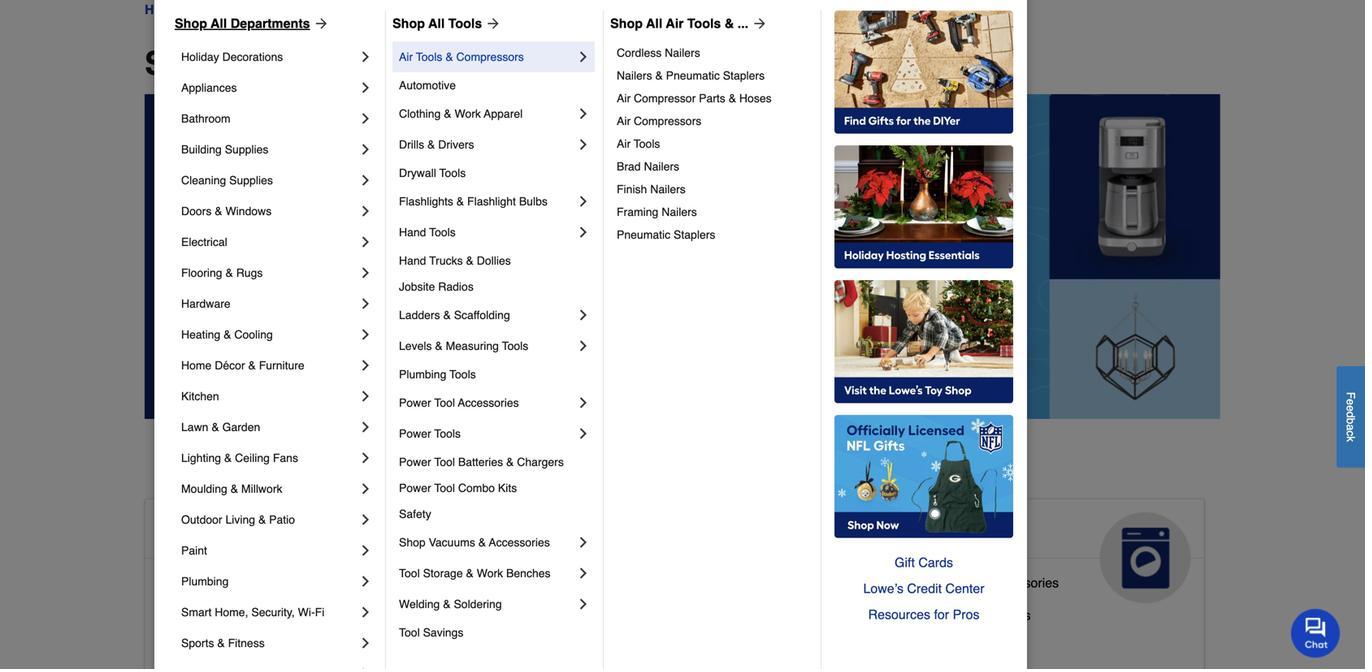 Task type: locate. For each thing, give the bounding box(es) containing it.
tools down levels & measuring tools
[[450, 368, 476, 381]]

doors & windows
[[181, 205, 272, 218]]

1 vertical spatial hand
[[399, 254, 426, 267]]

accessories up chillers
[[990, 576, 1059, 591]]

arrow right image inside shop all air tools & ... link
[[749, 15, 768, 32]]

departments link
[[195, 0, 270, 20]]

1 horizontal spatial parts
[[944, 576, 974, 591]]

houses,
[[581, 634, 628, 649]]

drywall tools link
[[399, 160, 592, 186]]

tools up automotive
[[416, 50, 443, 63]]

tools for air tools
[[634, 137, 660, 150]]

& right vacuums
[[479, 537, 486, 550]]

1 horizontal spatial shop
[[399, 537, 426, 550]]

0 horizontal spatial parts
[[699, 92, 726, 105]]

tool left combo
[[434, 482, 455, 495]]

3 shop from the left
[[610, 16, 643, 31]]

storage
[[423, 567, 463, 580]]

brad nailers link
[[617, 155, 810, 178]]

arrow right image inside shop all departments link
[[310, 15, 330, 32]]

2 hand from the top
[[399, 254, 426, 267]]

1 shop from the left
[[175, 16, 207, 31]]

animal
[[521, 519, 597, 545]]

pneumatic up air compressor parts & hoses
[[666, 69, 720, 82]]

1 horizontal spatial appliances link
[[870, 500, 1204, 604]]

outdoor
[[181, 514, 222, 527]]

flashlight
[[467, 195, 516, 208]]

pneumatic
[[666, 69, 720, 82], [617, 228, 671, 241]]

chevron right image for outdoor living & patio
[[358, 512, 374, 528]]

tools
[[449, 16, 482, 31], [688, 16, 721, 31], [416, 50, 443, 63], [634, 137, 660, 150], [439, 167, 466, 180], [429, 226, 456, 239], [502, 340, 529, 353], [450, 368, 476, 381], [434, 428, 461, 441]]

k
[[1345, 437, 1358, 442]]

0 horizontal spatial staplers
[[674, 228, 716, 241]]

power for power tool batteries & chargers
[[399, 456, 431, 469]]

& right animal
[[603, 519, 619, 545]]

power tools link
[[399, 419, 576, 450]]

shop for shop all departments
[[145, 45, 226, 82]]

arrow right image
[[482, 15, 502, 32]]

0 vertical spatial supplies
[[225, 143, 269, 156]]

air tools & compressors
[[399, 50, 524, 63]]

1 horizontal spatial compressors
[[634, 115, 702, 128]]

chevron right image for lighting & ceiling fans
[[358, 450, 374, 467]]

staplers down framing nailers link
[[674, 228, 716, 241]]

tools inside 'link'
[[449, 16, 482, 31]]

nailers up framing nailers
[[650, 183, 686, 196]]

chevron right image for plumbing
[[358, 574, 374, 590]]

departments up clothing
[[284, 45, 483, 82]]

jobsite radios
[[399, 280, 474, 293]]

tools down power tool accessories on the bottom of page
[[434, 428, 461, 441]]

kitchen
[[181, 390, 219, 403]]

furniture down heating & cooling link
[[259, 359, 305, 372]]

plumbing inside "link"
[[181, 576, 229, 589]]

all up the holiday decorations
[[211, 16, 227, 31]]

& down shop all tools 'link'
[[446, 50, 453, 63]]

tool for batteries
[[434, 456, 455, 469]]

all for air
[[646, 16, 663, 31]]

tool for combo
[[434, 482, 455, 495]]

all for departments
[[211, 16, 227, 31]]

home inside home décor & furniture link
[[181, 359, 212, 372]]

& inside "link"
[[446, 50, 453, 63]]

chevron right image for holiday decorations
[[358, 49, 374, 65]]

tools up air tools & compressors
[[449, 16, 482, 31]]

parts down cards
[[944, 576, 974, 591]]

1 horizontal spatial plumbing
[[399, 368, 447, 381]]

1 vertical spatial supplies
[[229, 174, 273, 187]]

flooring & rugs link
[[181, 258, 358, 289]]

smart home, security, wi-fi link
[[181, 597, 358, 628]]

& left hoses on the right top
[[729, 92, 737, 105]]

& left rugs
[[226, 267, 233, 280]]

air compressor parts & hoses link
[[617, 87, 810, 110]]

tools down "drivers"
[[439, 167, 466, 180]]

fi
[[315, 606, 325, 619]]

shop for shop vacuums & accessories
[[399, 537, 426, 550]]

1 vertical spatial accessories
[[489, 537, 550, 550]]

lawn & garden link
[[181, 412, 358, 443]]

1 hand from the top
[[399, 226, 426, 239]]

resources for pros
[[869, 608, 980, 623]]

cards
[[919, 556, 954, 571]]

hand for hand trucks & dollies
[[399, 254, 426, 267]]

chevron right image for heating & cooling
[[358, 327, 374, 343]]

shop down safety
[[399, 537, 426, 550]]

1 vertical spatial bathroom
[[224, 576, 281, 591]]

power down the power tools
[[399, 456, 431, 469]]

0 horizontal spatial shop
[[175, 16, 207, 31]]

bathroom up smart home, security, wi-fi
[[224, 576, 281, 591]]

decorations
[[222, 50, 283, 63]]

shop up air tools & compressors
[[393, 16, 425, 31]]

1 vertical spatial plumbing
[[181, 576, 229, 589]]

plumbing up smart
[[181, 576, 229, 589]]

2 arrow right image from the left
[[749, 15, 768, 32]]

0 horizontal spatial arrow right image
[[310, 15, 330, 32]]

fans
[[273, 452, 298, 465]]

cleaning supplies
[[181, 174, 273, 187]]

all up air tools & compressors
[[429, 16, 445, 31]]

supplies up windows
[[229, 174, 273, 187]]

2 accessible from the top
[[159, 576, 221, 591]]

staplers up hoses on the right top
[[723, 69, 765, 82]]

hand tools
[[399, 226, 456, 239]]

air
[[666, 16, 684, 31], [399, 50, 413, 63], [617, 92, 631, 105], [617, 115, 631, 128], [617, 137, 631, 150]]

chevron right image
[[358, 49, 374, 65], [576, 137, 592, 153], [358, 203, 374, 219], [358, 265, 374, 281], [358, 296, 374, 312], [358, 358, 374, 374], [358, 419, 374, 436], [358, 481, 374, 497], [576, 535, 592, 551], [358, 543, 374, 559], [358, 574, 374, 590], [576, 597, 592, 613], [358, 667, 374, 670]]

plumbing for plumbing tools
[[399, 368, 447, 381]]

chevron right image for drills & drivers
[[576, 137, 592, 153]]

compressors down 'compressor'
[[634, 115, 702, 128]]

nailers for finish
[[650, 183, 686, 196]]

power up the power tools
[[399, 397, 431, 410]]

chevron right image for flooring & rugs
[[358, 265, 374, 281]]

bathroom
[[181, 112, 231, 125], [224, 576, 281, 591]]

1 vertical spatial work
[[477, 567, 503, 580]]

& left ceiling
[[224, 452, 232, 465]]

& left pros
[[942, 608, 951, 623]]

chevron right image for moulding & millwork
[[358, 481, 374, 497]]

pneumatic down the framing
[[617, 228, 671, 241]]

shop
[[175, 16, 207, 31], [393, 16, 425, 31], [610, 16, 643, 31]]

0 vertical spatial appliances
[[181, 81, 237, 94]]

shop for shop all air tools & ...
[[610, 16, 643, 31]]

air up brad
[[617, 137, 631, 150]]

4 power from the top
[[399, 482, 431, 495]]

& right houses,
[[632, 634, 641, 649]]

1 horizontal spatial staplers
[[723, 69, 765, 82]]

plumbing for plumbing
[[181, 576, 229, 589]]

tools for power tools
[[434, 428, 461, 441]]

departments up the holiday decorations
[[195, 2, 270, 17]]

chevron right image for lawn & garden
[[358, 419, 374, 436]]

jobsite
[[399, 280, 435, 293]]

1 power from the top
[[399, 397, 431, 410]]

0 vertical spatial pet
[[626, 519, 661, 545]]

0 vertical spatial hand
[[399, 226, 426, 239]]

0 horizontal spatial furniture
[[259, 359, 305, 372]]

4 accessible from the top
[[159, 641, 221, 656]]

brad nailers
[[617, 160, 680, 173]]

tool down welding at the bottom left
[[399, 627, 420, 640]]

air up air tools
[[617, 115, 631, 128]]

1 horizontal spatial arrow right image
[[749, 15, 768, 32]]

chevron right image for power tools
[[576, 426, 592, 442]]

1 e from the top
[[1345, 399, 1358, 406]]

tool down plumbing tools
[[434, 397, 455, 410]]

beverage & wine chillers link
[[883, 605, 1031, 637]]

measuring
[[446, 340, 499, 353]]

chevron right image for levels & measuring tools
[[576, 338, 592, 354]]

power down power tool accessories on the bottom of page
[[399, 428, 431, 441]]

0 vertical spatial bathroom
[[181, 112, 231, 125]]

supplies up houses,
[[579, 602, 628, 617]]

chevron right image
[[576, 49, 592, 65], [358, 80, 374, 96], [576, 106, 592, 122], [358, 111, 374, 127], [358, 141, 374, 158], [358, 172, 374, 189], [576, 193, 592, 210], [576, 224, 592, 241], [358, 234, 374, 250], [576, 307, 592, 324], [358, 327, 374, 343], [576, 338, 592, 354], [358, 389, 374, 405], [576, 395, 592, 411], [576, 426, 592, 442], [358, 450, 374, 467], [358, 512, 374, 528], [576, 566, 592, 582], [358, 605, 374, 621], [358, 636, 374, 652]]

shop up cordless
[[610, 16, 643, 31]]

1 horizontal spatial appliances
[[883, 519, 1004, 545]]

hand inside hand trucks & dollies link
[[399, 254, 426, 267]]

power tool combo kits link
[[399, 476, 592, 502]]

shop down home 'link'
[[145, 45, 226, 82]]

clothing & work apparel link
[[399, 98, 576, 129]]

tools for hand tools
[[429, 226, 456, 239]]

2 vertical spatial accessories
[[990, 576, 1059, 591]]

furniture inside "pet beds, houses, & furniture" link
[[644, 634, 696, 649]]

chevron right image for hardware
[[358, 296, 374, 312]]

pet beds, houses, & furniture
[[521, 634, 696, 649]]

supplies up cleaning supplies
[[225, 143, 269, 156]]

air for air compressor parts & hoses
[[617, 92, 631, 105]]

furniture right houses,
[[644, 634, 696, 649]]

home décor & furniture
[[181, 359, 305, 372]]

plumbing tools link
[[399, 362, 592, 388]]

livestock supplies link
[[521, 598, 628, 631]]

apparel
[[484, 107, 523, 120]]

tool for accessories
[[434, 397, 455, 410]]

hand tools link
[[399, 217, 576, 248]]

tools up the "brad nailers"
[[634, 137, 660, 150]]

& left cooling
[[224, 328, 231, 341]]

1 vertical spatial pet
[[521, 634, 540, 649]]

beds,
[[544, 634, 577, 649]]

shop up holiday at the left top
[[175, 16, 207, 31]]

arrow right image up shop all departments
[[310, 15, 330, 32]]

e up b
[[1345, 406, 1358, 412]]

all inside 'link'
[[429, 16, 445, 31]]

kits
[[498, 482, 517, 495]]

1 vertical spatial furniture
[[644, 634, 696, 649]]

nailers down cordless
[[617, 69, 652, 82]]

2 vertical spatial supplies
[[579, 602, 628, 617]]

finish
[[617, 183, 647, 196]]

hand down flashlights
[[399, 226, 426, 239]]

finish nailers
[[617, 183, 686, 196]]

lowe's credit center
[[864, 582, 985, 597]]

lawn & garden
[[181, 421, 260, 434]]

drills & drivers link
[[399, 129, 576, 160]]

shop inside 'link'
[[393, 16, 425, 31]]

outdoor living & patio
[[181, 514, 295, 527]]

chevron right image for shop vacuums & accessories
[[576, 535, 592, 551]]

1 horizontal spatial furniture
[[644, 634, 696, 649]]

nailers up pneumatic staplers
[[662, 206, 697, 219]]

tool savings
[[399, 627, 464, 640]]

bathroom up building
[[181, 112, 231, 125]]

pros
[[953, 608, 980, 623]]

nailers inside cordless nailers link
[[665, 46, 700, 59]]

arrow right image for shop all air tools & ...
[[749, 15, 768, 32]]

0 vertical spatial parts
[[699, 92, 726, 105]]

chevron right image for welding & soldering
[[576, 597, 592, 613]]

2 horizontal spatial shop
[[610, 16, 643, 31]]

ladders & scaffolding link
[[399, 300, 576, 331]]

chevron right image for power tool accessories
[[576, 395, 592, 411]]

nailers inside "finish nailers" link
[[650, 183, 686, 196]]

electrical
[[181, 236, 227, 249]]

air tools link
[[617, 133, 810, 155]]

lighting
[[181, 452, 221, 465]]

0 vertical spatial accessories
[[458, 397, 519, 410]]

bathroom inside "link"
[[181, 112, 231, 125]]

accessible
[[159, 519, 277, 545], [159, 576, 221, 591], [159, 608, 221, 623], [159, 641, 221, 656]]

chevron right image for ladders & scaffolding
[[576, 307, 592, 324]]

compressors up automotive link
[[456, 50, 524, 63]]

nailers inside brad nailers link
[[644, 160, 680, 173]]

chevron right image for cleaning supplies
[[358, 172, 374, 189]]

0 horizontal spatial plumbing
[[181, 576, 229, 589]]

air compressors link
[[617, 110, 810, 133]]

flashlights & flashlight bulbs
[[399, 195, 548, 208]]

nailers up finish nailers
[[644, 160, 680, 173]]

nailers up nailers & pneumatic staplers
[[665, 46, 700, 59]]

power up safety
[[399, 482, 431, 495]]

plumbing down levels
[[399, 368, 447, 381]]

supplies
[[225, 143, 269, 156], [229, 174, 273, 187], [579, 602, 628, 617]]

tools up trucks
[[429, 226, 456, 239]]

tools for air tools & compressors
[[416, 50, 443, 63]]

air left 'compressor'
[[617, 92, 631, 105]]

& left the patio
[[258, 514, 266, 527]]

outdoor living & patio link
[[181, 505, 358, 536]]

1 horizontal spatial shop
[[393, 16, 425, 31]]

air for air compressors
[[617, 115, 631, 128]]

welding & soldering
[[399, 598, 502, 611]]

0 vertical spatial appliances link
[[181, 72, 358, 103]]

hand up jobsite
[[399, 254, 426, 267]]

air up automotive
[[399, 50, 413, 63]]

power tool accessories link
[[399, 388, 576, 419]]

departments up holiday decorations link
[[231, 16, 310, 31]]

accessories down plumbing tools link
[[458, 397, 519, 410]]

windows
[[226, 205, 272, 218]]

2 shop from the left
[[393, 16, 425, 31]]

supplies for cleaning supplies
[[229, 174, 273, 187]]

1 vertical spatial parts
[[944, 576, 974, 591]]

animal & pet care image
[[738, 513, 829, 604]]

work up "drivers"
[[455, 107, 481, 120]]

chevron right image for smart home, security, wi-fi
[[358, 605, 374, 621]]

air compressor parts & hoses
[[617, 92, 772, 105]]

1 accessible from the top
[[159, 519, 277, 545]]

accessories for shop vacuums & accessories
[[489, 537, 550, 550]]

2 power from the top
[[399, 428, 431, 441]]

patio
[[269, 514, 295, 527]]

nailers for framing
[[662, 206, 697, 219]]

0 vertical spatial furniture
[[259, 359, 305, 372]]

appliances up cards
[[883, 519, 1004, 545]]

3 power from the top
[[399, 456, 431, 469]]

appliances link up chillers
[[870, 500, 1204, 604]]

tool
[[434, 397, 455, 410], [434, 456, 455, 469], [434, 482, 455, 495], [399, 567, 420, 580], [399, 627, 420, 640]]

levels
[[399, 340, 432, 353]]

0 horizontal spatial pet
[[521, 634, 540, 649]]

bedroom
[[224, 608, 277, 623]]

flashlights
[[399, 195, 454, 208]]

heating
[[181, 328, 221, 341]]

nailers & pneumatic staplers link
[[617, 64, 810, 87]]

air inside "link"
[[399, 50, 413, 63]]

0 vertical spatial staplers
[[723, 69, 765, 82]]

1 vertical spatial staplers
[[674, 228, 716, 241]]

framing nailers link
[[617, 201, 810, 224]]

appliances down holiday at the left top
[[181, 81, 237, 94]]

power tool combo kits
[[399, 482, 517, 495]]

arrow right image
[[310, 15, 330, 32], [749, 15, 768, 32]]

tools inside "link"
[[416, 50, 443, 63]]

work up 'welding & soldering' link
[[477, 567, 503, 580]]

0 horizontal spatial appliances link
[[181, 72, 358, 103]]

e up d
[[1345, 399, 1358, 406]]

parts down nailers & pneumatic staplers link
[[699, 92, 726, 105]]

1 horizontal spatial pet
[[626, 519, 661, 545]]

compressors inside "link"
[[456, 50, 524, 63]]

0 horizontal spatial appliances
[[181, 81, 237, 94]]

tool up power tool combo kits
[[434, 456, 455, 469]]

shop for shop all tools
[[393, 16, 425, 31]]

animal & pet care link
[[508, 500, 842, 604]]

arrow right image up cordless nailers link
[[749, 15, 768, 32]]

accessories for appliance parts & accessories
[[990, 576, 1059, 591]]

3 accessible from the top
[[159, 608, 221, 623]]

smart
[[181, 606, 212, 619]]

chevron right image for building supplies
[[358, 141, 374, 158]]

parts
[[699, 92, 726, 105], [944, 576, 974, 591]]

0 vertical spatial plumbing
[[399, 368, 447, 381]]

nailers for brad
[[644, 160, 680, 173]]

air tools & compressors link
[[399, 41, 576, 72]]

clothing
[[399, 107, 441, 120]]

appliances link down decorations
[[181, 72, 358, 103]]

hardware
[[181, 298, 231, 311]]

beverage
[[883, 608, 939, 623]]

0 horizontal spatial shop
[[145, 45, 226, 82]]

1 arrow right image from the left
[[310, 15, 330, 32]]

gift cards
[[895, 556, 954, 571]]

& down 'accessible bedroom' link on the bottom
[[217, 637, 225, 650]]

0 horizontal spatial compressors
[[456, 50, 524, 63]]

f e e d b a c k
[[1345, 392, 1358, 442]]

1 vertical spatial appliances
[[883, 519, 1004, 545]]

chevron right image for paint
[[358, 543, 374, 559]]

accessories up benches
[[489, 537, 550, 550]]

hand inside hand tools link
[[399, 226, 426, 239]]

1 vertical spatial shop
[[399, 537, 426, 550]]

nailers inside framing nailers link
[[662, 206, 697, 219]]

0 vertical spatial shop
[[145, 45, 226, 82]]

all up cordless nailers
[[646, 16, 663, 31]]

0 vertical spatial compressors
[[456, 50, 524, 63]]

millwork
[[241, 483, 282, 496]]



Task type: describe. For each thing, give the bounding box(es) containing it.
sports & fitness link
[[181, 628, 358, 659]]

departments for shop
[[231, 16, 310, 31]]

& right storage
[[466, 567, 474, 580]]

safety
[[399, 508, 431, 521]]

accessible for accessible bathroom
[[159, 576, 221, 591]]

0 vertical spatial pneumatic
[[666, 69, 720, 82]]

& left flashlight
[[457, 195, 464, 208]]

accessible bathroom
[[159, 576, 281, 591]]

a
[[1345, 425, 1358, 431]]

rugs
[[236, 267, 263, 280]]

chevron right image for bathroom
[[358, 111, 374, 127]]

& up kits
[[506, 456, 514, 469]]

building supplies
[[181, 143, 269, 156]]

arrow right image for shop all departments
[[310, 15, 330, 32]]

shop all air tools & ... link
[[610, 14, 768, 33]]

heating & cooling
[[181, 328, 273, 341]]

power tool batteries & chargers link
[[399, 450, 592, 476]]

for
[[934, 608, 950, 623]]

drywall tools
[[399, 167, 466, 180]]

drywall
[[399, 167, 436, 180]]

shop all air tools & ...
[[610, 16, 749, 31]]

chevron right image for air tools & compressors
[[576, 49, 592, 65]]

pet beds, houses, & furniture link
[[521, 631, 696, 663]]

supplies for building supplies
[[225, 143, 269, 156]]

all down shop all departments link
[[234, 45, 275, 82]]

1 vertical spatial appliances link
[[870, 500, 1204, 604]]

cordless nailers link
[[617, 41, 810, 64]]

moulding
[[181, 483, 227, 496]]

shop all departments link
[[175, 14, 330, 33]]

cordless
[[617, 46, 662, 59]]

hoses
[[740, 92, 772, 105]]

shop vacuums & accessories link
[[399, 528, 576, 558]]

accessible for accessible bedroom
[[159, 608, 221, 623]]

flooring
[[181, 267, 222, 280]]

radios
[[438, 280, 474, 293]]

nailers & pneumatic staplers
[[617, 69, 765, 82]]

& right levels
[[435, 340, 443, 353]]

& right ladders
[[443, 309, 451, 322]]

shop for shop all departments
[[175, 16, 207, 31]]

power for power tools
[[399, 428, 431, 441]]

gift
[[895, 556, 915, 571]]

fitness
[[228, 637, 265, 650]]

levels & measuring tools link
[[399, 331, 576, 362]]

levels & measuring tools
[[399, 340, 529, 353]]

brad
[[617, 160, 641, 173]]

power for power tool accessories
[[399, 397, 431, 410]]

enjoy savings year-round. no matter what you're shopping for, find what you need at a great price. image
[[145, 94, 1221, 419]]

benches
[[506, 567, 551, 580]]

& right décor on the bottom left
[[248, 359, 256, 372]]

air for air tools
[[617, 137, 631, 150]]

visit the lowe's toy shop. image
[[835, 280, 1014, 404]]

doors & windows link
[[181, 196, 358, 227]]

tools up plumbing tools link
[[502, 340, 529, 353]]

sports
[[181, 637, 214, 650]]

chevron right image for home décor & furniture
[[358, 358, 374, 374]]

power tool accessories
[[399, 397, 519, 410]]

& right drills
[[428, 138, 435, 151]]

garden
[[222, 421, 260, 434]]

& down cordless nailers
[[656, 69, 663, 82]]

2 e from the top
[[1345, 406, 1358, 412]]

hand for hand tools
[[399, 226, 426, 239]]

appliance parts & accessories link
[[883, 572, 1059, 605]]

home inside accessible entry & home link
[[271, 641, 305, 656]]

accessible entry & home link
[[159, 637, 305, 670]]

& right lawn
[[212, 421, 219, 434]]

drills & drivers
[[399, 138, 474, 151]]

shop all tools
[[393, 16, 482, 31]]

departments for shop
[[284, 45, 483, 82]]

& right trucks
[[466, 254, 474, 267]]

& left the millwork
[[231, 483, 238, 496]]

chevron right image for sports & fitness
[[358, 636, 374, 652]]

& right entry
[[258, 641, 267, 656]]

chevron right image for tool storage & work benches
[[576, 566, 592, 582]]

accessible bedroom
[[159, 608, 277, 623]]

plumbing link
[[181, 567, 358, 597]]

air tools
[[617, 137, 660, 150]]

home link
[[145, 0, 181, 20]]

& up wine
[[978, 576, 986, 591]]

nailers for cordless
[[665, 46, 700, 59]]

pet inside animal & pet care
[[626, 519, 661, 545]]

& right welding at the bottom left
[[443, 598, 451, 611]]

0 vertical spatial work
[[455, 107, 481, 120]]

finish nailers link
[[617, 178, 810, 201]]

tools for drywall tools
[[439, 167, 466, 180]]

livestock
[[521, 602, 575, 617]]

lowe's credit center link
[[835, 576, 1014, 602]]

chevron right image for hand tools
[[576, 224, 592, 241]]

pet inside "pet beds, houses, & furniture" link
[[521, 634, 540, 649]]

chat invite button image
[[1292, 609, 1341, 659]]

living
[[226, 514, 255, 527]]

heating & cooling link
[[181, 319, 358, 350]]

accessible for accessible home
[[159, 519, 277, 545]]

resources
[[869, 608, 931, 623]]

home inside accessible home link
[[284, 519, 347, 545]]

nailers inside nailers & pneumatic staplers link
[[617, 69, 652, 82]]

bulbs
[[519, 195, 548, 208]]

air for air tools & compressors
[[399, 50, 413, 63]]

tools up cordless nailers link
[[688, 16, 721, 31]]

holiday hosting essentials. image
[[835, 146, 1014, 269]]

f
[[1345, 392, 1358, 399]]

kitchen link
[[181, 381, 358, 412]]

chevron right image for clothing & work apparel
[[576, 106, 592, 122]]

automotive link
[[399, 72, 592, 98]]

accessible for accessible entry & home
[[159, 641, 221, 656]]

furniture inside home décor & furniture link
[[259, 359, 305, 372]]

& left "..."
[[725, 16, 734, 31]]

accessible home link
[[146, 500, 480, 604]]

holiday decorations
[[181, 50, 283, 63]]

paint link
[[181, 536, 358, 567]]

lawn
[[181, 421, 208, 434]]

drivers
[[438, 138, 474, 151]]

chevron right image for appliances
[[358, 80, 374, 96]]

& right doors
[[215, 205, 222, 218]]

drills
[[399, 138, 424, 151]]

chevron right image for doors & windows
[[358, 203, 374, 219]]

livestock supplies
[[521, 602, 628, 617]]

chevron right image for kitchen
[[358, 389, 374, 405]]

power for power tool combo kits
[[399, 482, 431, 495]]

combo
[[458, 482, 495, 495]]

& right clothing
[[444, 107, 452, 120]]

air compressors
[[617, 115, 702, 128]]

accessible home image
[[376, 513, 467, 604]]

home,
[[215, 606, 248, 619]]

find gifts for the diyer. image
[[835, 11, 1014, 134]]

all for tools
[[429, 16, 445, 31]]

1 vertical spatial compressors
[[634, 115, 702, 128]]

welding
[[399, 598, 440, 611]]

supplies for livestock supplies
[[579, 602, 628, 617]]

c
[[1345, 431, 1358, 437]]

holiday
[[181, 50, 219, 63]]

soldering
[[454, 598, 502, 611]]

décor
[[215, 359, 245, 372]]

chevron right image for electrical
[[358, 234, 374, 250]]

f e e d b a c k button
[[1337, 366, 1366, 468]]

appliances image
[[1100, 513, 1191, 604]]

chevron right image for flashlights & flashlight bulbs
[[576, 193, 592, 210]]

tool up welding at the bottom left
[[399, 567, 420, 580]]

appliance parts & accessories
[[883, 576, 1059, 591]]

trucks
[[429, 254, 463, 267]]

1 vertical spatial pneumatic
[[617, 228, 671, 241]]

resources for pros link
[[835, 602, 1014, 628]]

tools for plumbing tools
[[450, 368, 476, 381]]

officially licensed n f l gifts. shop now. image
[[835, 415, 1014, 539]]

& inside animal & pet care
[[603, 519, 619, 545]]

air up cordless nailers
[[666, 16, 684, 31]]



Task type: vqa. For each thing, say whether or not it's contained in the screenshot.
Hoses
yes



